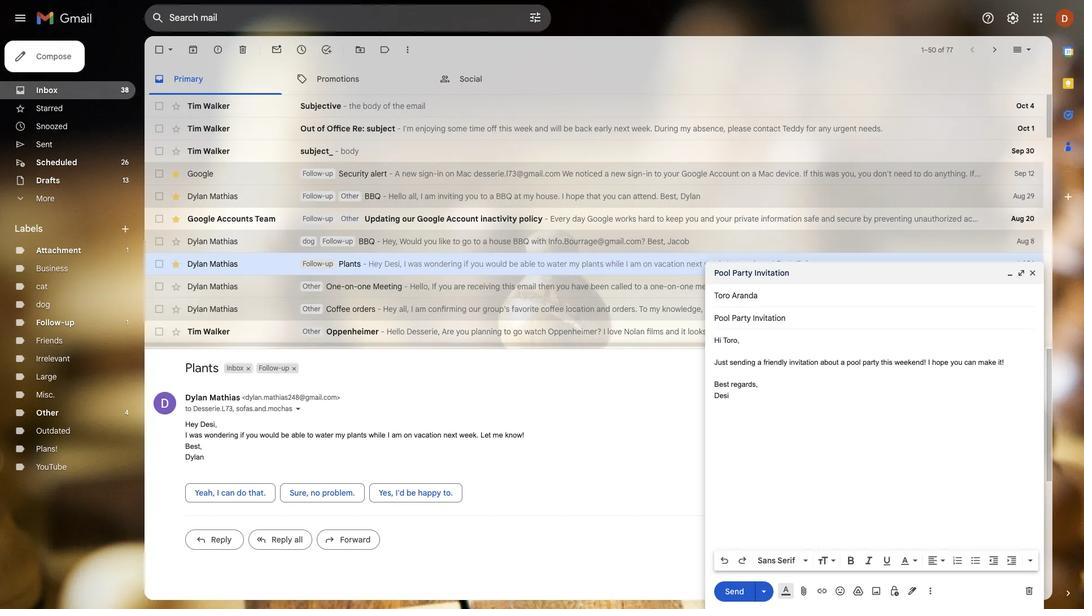 Task type: vqa. For each thing, say whether or not it's contained in the screenshot.


Task type: locate. For each thing, give the bounding box(es) containing it.
2 horizontal spatial of
[[938, 45, 945, 54]]

1 horizontal spatial reply
[[272, 535, 292, 545]]

be inside hey desi, i was wondering if you would be able to water my plants while i am on vacation next week. let me know! best, dylan
[[281, 431, 289, 440]]

1 vertical spatial able
[[291, 431, 305, 440]]

1 horizontal spatial desi,
[[384, 259, 402, 269]]

water up then
[[547, 259, 567, 269]]

promotions tab
[[287, 63, 430, 95]]

1 horizontal spatial while
[[606, 259, 624, 269]]

to down dylan.mathias248@gmail.com
[[307, 431, 313, 440]]

- right "subject_"
[[335, 146, 339, 156]]

4 inside labels navigation
[[125, 409, 129, 417]]

snoozed link
[[36, 121, 68, 132]]

bbq left hey,
[[359, 237, 375, 247]]

2 is from the left
[[945, 304, 951, 315]]

would inside hey desi, i was wondering if you would be able to water my plants while i am on vacation next week. let me know! best, dylan
[[260, 431, 279, 440]]

your
[[664, 169, 680, 179], [1069, 169, 1084, 179], [716, 214, 732, 224], [1000, 214, 1016, 224], [744, 282, 760, 292]]

a
[[605, 169, 609, 179], [752, 169, 757, 179], [490, 191, 494, 202], [483, 237, 487, 247], [644, 282, 648, 292], [758, 359, 762, 367], [841, 359, 845, 367]]

up inside follow-up security alert - a new sign-in on mac desserie.l73@gmail.com we noticed a new sign-in to your google account on a mac device. if this was you, you don't need to do anything. if not, we'll help you secure your
[[325, 169, 333, 178]]

1 tim walker from the top
[[187, 101, 230, 111]]

for left 'any'
[[806, 124, 816, 134]]

sep left 12
[[1015, 169, 1027, 178]]

hey,
[[383, 237, 398, 247]]

a left pool
[[841, 359, 845, 367]]

able
[[520, 259, 536, 269], [291, 431, 305, 440]]

compose button
[[5, 41, 85, 72]]

promising.
[[709, 327, 746, 337]]

a right noticed
[[605, 169, 609, 179]]

i inside button
[[217, 488, 219, 498]]

1 horizontal spatial plants
[[582, 259, 604, 269]]

0 horizontal spatial do
[[237, 488, 246, 498]]

tuned
[[820, 282, 841, 292]]

tab list
[[1053, 36, 1084, 569], [145, 63, 1053, 95]]

1 horizontal spatial our
[[469, 304, 481, 315]]

1 horizontal spatial if
[[803, 169, 808, 179]]

best, inside hey desi, i was wondering if you would be able to water my plants while i am on vacation next week. let me know! best, dylan
[[185, 442, 202, 451]]

1 sign- from the left
[[419, 169, 437, 179]]

1 vertical spatial hey
[[383, 304, 397, 315]]

1 horizontal spatial the
[[393, 101, 404, 111]]

0 horizontal spatial for
[[806, 124, 816, 134]]

starbucks.
[[787, 304, 825, 315]]

tab list containing primary
[[145, 63, 1053, 95]]

love
[[607, 327, 622, 337]]

0 horizontal spatial favorite
[[512, 304, 539, 315]]

aug
[[1013, 192, 1025, 200], [1011, 215, 1024, 223], [1017, 237, 1029, 246]]

1 vertical spatial plants
[[185, 361, 219, 376]]

if inside hey desi, i was wondering if you would be able to water my plants while i am on vacation next week. let me know! best, dylan
[[240, 431, 244, 440]]

hey for hey desi, i was wondering if you would be able to water my plants while i am on vacation next week. let me know! best, dylan
[[369, 259, 382, 269]]

0 horizontal spatial secure
[[837, 214, 861, 224]]

1 horizontal spatial inbox
[[227, 364, 244, 372]]

24 up close image
[[1027, 260, 1034, 268]]

20
[[1026, 215, 1034, 223]]

0 horizontal spatial is
[[779, 304, 785, 315]]

tab list up early
[[145, 63, 1053, 95]]

1 on- from the left
[[345, 282, 357, 292]]

0 horizontal spatial if
[[240, 431, 244, 440]]

settings image
[[1006, 11, 1020, 25]]

24 down close image
[[1027, 282, 1034, 291]]

do inside the yeah, i can do that. button
[[237, 488, 246, 498]]

row
[[145, 95, 1044, 117], [145, 117, 1044, 140], [145, 140, 1044, 163], [145, 163, 1084, 185], [145, 185, 1044, 208], [145, 208, 1084, 230], [145, 230, 1044, 253], [145, 253, 1044, 276], [145, 276, 1044, 298], [145, 298, 1061, 321], [145, 321, 1044, 343], [145, 343, 1044, 366]]

2 reply from the left
[[272, 535, 292, 545]]

compose
[[36, 51, 71, 62]]

dylan mathias for bbq - hey, would you like to go to a house bbq with info.bourrage@gmail.com? best, jacob
[[187, 237, 238, 247]]

other inside other oppenheimer - hello desserie, are you planning to go watch oppenheimer? i love nolan films and it looks promising. warm wishes, tim
[[303, 328, 321, 336]]

follow-up security alert - a new sign-in on mac desserie.l73@gmail.com we noticed a new sign-in to your google account on a mac device. if this was you, you don't need to do anything. if not, we'll help you secure your
[[303, 169, 1084, 179]]

row down info.bourrage@gmail.com? on the right
[[145, 253, 1044, 276]]

new right noticed
[[611, 169, 626, 179]]

redo ‪(⌘y)‬ image
[[737, 556, 748, 567]]

1 vertical spatial for
[[843, 282, 854, 292]]

my inside hey desi, i was wondering if you would be able to water my plants while i am on vacation next week. let me know! best, dylan
[[335, 431, 345, 440]]

1 horizontal spatial water
[[547, 259, 567, 269]]

reply all
[[272, 535, 303, 545]]

is
[[827, 304, 832, 315]]

mac
[[456, 169, 472, 179], [759, 169, 774, 179]]

row down oppenheimer?
[[145, 343, 1044, 366]]

of left 77
[[938, 45, 945, 54]]

0 horizontal spatial water
[[315, 431, 333, 440]]

primary tab
[[145, 63, 286, 95]]

to right need
[[914, 169, 921, 179]]

1 horizontal spatial hope
[[932, 359, 949, 367]]

scheduled link
[[36, 158, 77, 168]]

None checkbox
[[154, 44, 165, 55], [154, 101, 165, 112], [154, 146, 165, 157], [154, 168, 165, 180], [154, 259, 165, 270], [154, 281, 165, 292], [154, 326, 165, 338], [154, 44, 165, 55], [154, 101, 165, 112], [154, 146, 165, 157], [154, 168, 165, 180], [154, 259, 165, 270], [154, 281, 165, 292], [154, 326, 165, 338]]

1 horizontal spatial able
[[520, 259, 536, 269]]

jul 24 for order
[[1016, 305, 1034, 313]]

24 for dylan
[[1027, 260, 1034, 268]]

on inside hey desi, i was wondering if you would be able to water my plants while i am on vacation next week. let me know! best, dylan
[[404, 431, 412, 440]]

other link
[[36, 408, 59, 418]]

anything.
[[935, 169, 968, 179]]

1 horizontal spatial new
[[611, 169, 626, 179]]

inviting
[[438, 191, 463, 202]]

4 walker from the top
[[203, 327, 230, 337]]

hi
[[714, 337, 721, 345]]

email left then
[[517, 282, 536, 292]]

week. inside hey desi, i was wondering if you would be able to water my plants while i am on vacation next week. let me know! best, dylan
[[459, 431, 479, 440]]

device.
[[776, 169, 801, 179]]

on- up orders
[[345, 282, 357, 292]]

30
[[1026, 147, 1034, 155]]

1 vertical spatial do
[[237, 488, 246, 498]]

1 horizontal spatial mac
[[759, 169, 774, 179]]

1 horizontal spatial for
[[843, 282, 854, 292]]

0 vertical spatial 4
[[1030, 102, 1034, 110]]

sep for tim walker
[[1012, 147, 1024, 155]]

account down inviting at the left
[[446, 214, 478, 224]]

follow-up inside follow-up button
[[259, 364, 289, 372]]

10 row from the top
[[145, 298, 1061, 321]]

this
[[499, 124, 512, 134], [810, 169, 823, 179], [502, 282, 515, 292], [834, 304, 848, 315], [881, 359, 893, 367]]

1 reply from the left
[[211, 535, 232, 545]]

can left make
[[964, 359, 976, 367]]

my right during
[[680, 124, 691, 134]]

do inside row
[[923, 169, 933, 179]]

delete image
[[237, 44, 248, 55]]

secure left by
[[837, 214, 861, 224]]

1 vertical spatial wondering
[[204, 431, 238, 440]]

wondering
[[424, 259, 462, 269], [204, 431, 238, 440]]

tab list inside plants main content
[[145, 63, 1053, 95]]

like
[[439, 237, 451, 247]]

0 horizontal spatial would
[[260, 431, 279, 440]]

aranda
[[732, 291, 758, 301]]

0 horizontal spatial dog
[[36, 300, 50, 310]]

archive image
[[187, 44, 199, 55]]

able inside row
[[520, 259, 536, 269]]

0 horizontal spatial next
[[443, 431, 457, 440]]

be right will
[[564, 124, 573, 134]]

sign- up attend.
[[628, 169, 646, 179]]

one up knowledge,
[[680, 282, 693, 292]]

inbox for "inbox" link
[[36, 85, 58, 95]]

0 vertical spatial wondering
[[424, 259, 462, 269]]

was down desserie.l73
[[189, 431, 202, 440]]

and left orders.
[[597, 304, 610, 315]]

for right tuned at the right top of the page
[[843, 282, 854, 292]]

walker for subjective
[[203, 101, 230, 111]]

google down absence,
[[682, 169, 707, 179]]

latte
[[998, 304, 1014, 315]]

reply inside reply all link
[[272, 535, 292, 545]]

regards,
[[731, 381, 758, 389]]

0 horizontal spatial let
[[481, 431, 491, 440]]

1 horizontal spatial favorite
[[719, 304, 746, 315]]

plants main content
[[145, 36, 1084, 610]]

jul
[[1016, 260, 1025, 268], [1016, 282, 1025, 291], [1016, 305, 1025, 313], [1015, 328, 1025, 336]]

row up 'that'
[[145, 163, 1084, 185]]

this right party
[[881, 359, 893, 367]]

inbox inside button
[[227, 364, 244, 372]]

labels image
[[379, 44, 391, 55]]

Message Body text field
[[714, 335, 1035, 548]]

you right 'help'
[[1028, 169, 1041, 179]]

be right "i'd"
[[406, 488, 416, 498]]

yes, i'd be happy to. button
[[369, 484, 463, 503]]

by
[[863, 214, 872, 224]]

can inside message body text field
[[964, 359, 976, 367]]

of up subject
[[383, 101, 391, 111]]

None checkbox
[[154, 123, 165, 134], [154, 191, 165, 202], [154, 213, 165, 225], [154, 236, 165, 247], [154, 304, 165, 315], [154, 123, 165, 134], [154, 191, 165, 202], [154, 213, 165, 225], [154, 236, 165, 247], [154, 304, 165, 315]]

can left attend.
[[618, 191, 631, 202]]

tim walker for subjective
[[187, 101, 230, 111]]

drafts
[[36, 176, 60, 186]]

0 vertical spatial plants
[[339, 259, 361, 269]]

vacation
[[654, 259, 685, 269], [414, 431, 441, 440]]

1 horizontal spatial was
[[408, 259, 422, 269]]

office
[[327, 124, 350, 134]]

1 horizontal spatial in
[[646, 169, 652, 179]]

2 walker from the top
[[203, 124, 230, 134]]

1 horizontal spatial plants
[[339, 259, 361, 269]]

2 horizontal spatial week.
[[704, 259, 725, 269]]

can inside button
[[221, 488, 235, 498]]

hey up the meeting
[[369, 259, 382, 269]]

location down 'aranda'
[[748, 304, 777, 315]]

1 vertical spatial inbox
[[227, 364, 244, 372]]

dog
[[303, 237, 315, 246], [36, 300, 50, 310]]

go right like
[[462, 237, 471, 247]]

2 on- from the left
[[667, 282, 680, 292]]

your down pool party invitation
[[744, 282, 760, 292]]

3 tim walker from the top
[[187, 146, 230, 156]]

our left "group's"
[[469, 304, 481, 315]]

was left you,
[[825, 169, 839, 179]]

am inside hey desi, i was wondering if you would be able to water my plants while i am on vacation next week. let me know! best, dylan
[[392, 431, 402, 440]]

outdated
[[36, 426, 70, 436]]

body up security
[[341, 146, 359, 156]]

tim for subject_
[[187, 146, 202, 156]]

this inside message body text field
[[881, 359, 893, 367]]

oct for out of office re: subject - i'm enjoying some time off this week and will be back early next week. during my absence, please contact teddy for any urgent needs.
[[1018, 124, 1030, 133]]

2 mac from the left
[[759, 169, 774, 179]]

google accounts team
[[187, 214, 276, 224]]

scheduled
[[36, 158, 77, 168]]

wondering down like
[[424, 259, 462, 269]]

you,
[[841, 169, 856, 179]]

sep left 30
[[1012, 147, 1024, 155]]

1 vertical spatial sep
[[1015, 169, 1027, 178]]

other inside labels navigation
[[36, 408, 59, 418]]

and left it on the bottom of page
[[666, 327, 679, 337]]

oatmilk.
[[1033, 304, 1061, 315]]

aug left 8
[[1017, 237, 1029, 246]]

water inside row
[[547, 259, 567, 269]]

day
[[572, 214, 585, 224]]

0 vertical spatial week.
[[632, 124, 652, 134]]

0 horizontal spatial of
[[317, 124, 325, 134]]

i'd
[[396, 488, 404, 498]]

me
[[741, 259, 752, 269], [493, 431, 503, 440]]

toggle split pane mode image
[[1012, 44, 1023, 55]]

mac up inviting at the left
[[456, 169, 472, 179]]

1 vertical spatial let
[[481, 431, 491, 440]]

aug left 29
[[1013, 192, 1025, 200]]

minimize image
[[1006, 269, 1015, 278]]

to inside hey desi, i was wondering if you would be able to water my plants while i am on vacation next week. let me know! best, dylan
[[307, 431, 313, 440]]

me inside hey desi, i was wondering if you would be able to water my plants while i am on vacation next week. let me know! best, dylan
[[493, 431, 503, 440]]

other down the misc. link
[[36, 408, 59, 418]]

row containing google accounts team
[[145, 208, 1084, 230]]

starred link
[[36, 103, 63, 113]]

sep 12
[[1015, 169, 1034, 178]]

numbered list ‪(⌘⇧7)‬ image
[[952, 556, 963, 567]]

insert link ‪(⌘k)‬ image
[[817, 586, 828, 597]]

oppenheimer?
[[548, 327, 601, 337]]

0 vertical spatial would
[[486, 259, 507, 269]]

2 vertical spatial was
[[189, 431, 202, 440]]

row down noticed
[[145, 185, 1044, 208]]

tim for out of office re: subject
[[187, 124, 202, 134]]

the up re:
[[349, 101, 361, 111]]

primary
[[174, 74, 203, 84]]

more
[[36, 194, 54, 204]]

4 row from the top
[[145, 163, 1084, 185]]

24 for order
[[1027, 305, 1034, 313]]

1 vertical spatial of
[[383, 101, 391, 111]]

1 vertical spatial hello
[[387, 327, 405, 337]]

1 horizontal spatial 4
[[1030, 102, 1034, 110]]

plants inside hey desi, i was wondering if you would be able to water my plants while i am on vacation next week. let me know! best, dylan
[[347, 431, 367, 440]]

oct
[[1016, 102, 1028, 110], [1018, 124, 1030, 133]]

2 favorite from the left
[[719, 304, 746, 315]]

1 vertical spatial next
[[687, 259, 702, 269]]

location down "have"
[[566, 304, 595, 315]]

1 horizontal spatial one
[[680, 282, 693, 292]]

have
[[572, 282, 589, 292]]

1 horizontal spatial know!
[[754, 259, 775, 269]]

1 vertical spatial oct
[[1018, 124, 1030, 133]]

forward
[[340, 535, 371, 545]]

toro
[[714, 291, 730, 301]]

subject
[[367, 124, 395, 134]]

with right latte
[[1016, 304, 1031, 315]]

24 for for
[[1027, 282, 1034, 291]]

- left i'm
[[397, 124, 401, 134]]

insert signature image
[[907, 586, 918, 597]]

mac left device.
[[759, 169, 774, 179]]

1 horizontal spatial if
[[464, 259, 469, 269]]

1 horizontal spatial let
[[727, 259, 739, 269]]

0 horizontal spatial body
[[341, 146, 359, 156]]

our down toro
[[705, 304, 717, 315]]

- left hello,
[[404, 282, 408, 292]]

reply inside reply link
[[211, 535, 232, 545]]

1 horizontal spatial go
[[513, 327, 522, 337]]

bold ‪(⌘b)‬ image
[[845, 556, 857, 567]]

search mail image
[[148, 8, 168, 28]]

let
[[727, 259, 739, 269], [481, 431, 491, 440]]

re:
[[352, 124, 365, 134]]

drafts link
[[36, 176, 60, 186]]

the up i'm
[[393, 101, 404, 111]]

1 vertical spatial body
[[341, 146, 359, 156]]

follow- inside follow-up security alert - a new sign-in on mac desserie.l73@gmail.com we noticed a new sign-in to your google account on a mac device. if this was you, you don't need to do anything. if not, we'll help you secure your
[[303, 169, 325, 178]]

0 vertical spatial oct
[[1016, 102, 1028, 110]]

snooze image
[[296, 44, 307, 55]]

0 vertical spatial was
[[825, 169, 839, 179]]

best, up 'supervisor.'
[[777, 259, 795, 269]]

best, down desserie.l73
[[185, 442, 202, 451]]

tim walker for out of office re: subject
[[187, 124, 230, 134]]

if right device.
[[803, 169, 808, 179]]

1 row from the top
[[145, 95, 1044, 117]]

to right access
[[991, 214, 998, 224]]

was down the would
[[408, 259, 422, 269]]

week
[[514, 124, 533, 134]]

undo ‪(⌘z)‬ image
[[719, 556, 730, 567]]

secure right 12
[[1043, 169, 1067, 179]]

wishes,
[[770, 327, 797, 337]]

1 vertical spatial if
[[240, 431, 244, 440]]

1 horizontal spatial on-
[[667, 282, 680, 292]]

would
[[486, 259, 507, 269], [260, 431, 279, 440]]

some
[[448, 124, 467, 134]]

1 dylan mathias from the top
[[187, 191, 238, 202]]

1 inside row
[[1032, 124, 1034, 133]]

tim for subjective
[[187, 101, 202, 111]]

1 horizontal spatial wondering
[[424, 259, 462, 269]]

row up info.bourrage@gmail.com? on the right
[[145, 208, 1084, 230]]

0 vertical spatial dog
[[303, 237, 315, 246]]

insert files using drive image
[[853, 586, 864, 597]]

hey inside hey desi, i was wondering if you would be able to water my plants while i am on vacation next week. let me know! best, dylan
[[185, 420, 198, 429]]

during
[[654, 124, 678, 134]]

2 horizontal spatial hey
[[383, 304, 397, 315]]

4 dylan mathias from the top
[[187, 282, 238, 292]]

2 new from the left
[[611, 169, 626, 179]]

hey down the meeting
[[383, 304, 397, 315]]

<
[[242, 393, 245, 402]]

1 vertical spatial was
[[408, 259, 422, 269]]

go
[[462, 237, 471, 247], [513, 327, 522, 337]]

3 walker from the top
[[203, 146, 230, 156]]

able down bbq - hey, would you like to go to a house bbq with info.bourrage@gmail.com? best, jacob
[[520, 259, 536, 269]]

4 tim walker from the top
[[187, 327, 230, 337]]

2 vertical spatial with
[[1016, 304, 1031, 315]]

0 horizontal spatial reply
[[211, 535, 232, 545]]

0 vertical spatial secure
[[1043, 169, 1067, 179]]

1 location from the left
[[566, 304, 595, 315]]

0 horizontal spatial vacation
[[414, 431, 441, 440]]

hope inside message body text field
[[932, 359, 949, 367]]

jul 24 for for
[[1016, 282, 1034, 291]]

desi, down desserie.l73
[[200, 420, 217, 429]]

discard draft ‪(⌘⇧d)‬ image
[[1024, 586, 1035, 597]]

dylan inside hey desi, i was wondering if you would be able to water my plants while i am on vacation next week. let me know! best, dylan
[[185, 453, 204, 462]]

0 horizontal spatial week.
[[459, 431, 479, 440]]

meeting
[[695, 282, 725, 292]]

1 one from the left
[[357, 282, 371, 292]]

2 vertical spatial next
[[443, 431, 457, 440]]

0 vertical spatial while
[[606, 259, 624, 269]]

inbox inside labels navigation
[[36, 85, 58, 95]]

None search field
[[145, 5, 551, 32]]

a
[[395, 169, 400, 179]]

i
[[421, 191, 423, 202], [562, 191, 564, 202], [404, 259, 406, 269], [626, 259, 628, 269], [411, 304, 413, 315], [603, 327, 605, 337], [928, 359, 930, 367], [185, 431, 187, 440], [388, 431, 390, 440], [217, 488, 219, 498]]

2 dylan mathias from the top
[[187, 237, 238, 247]]

0 vertical spatial vacation
[[654, 259, 685, 269]]

tim
[[187, 101, 202, 111], [187, 124, 202, 134], [187, 146, 202, 156], [187, 327, 202, 337], [799, 327, 811, 337]]

1 horizontal spatial do
[[923, 169, 933, 179]]

0 vertical spatial go
[[462, 237, 471, 247]]

1 vertical spatial can
[[964, 359, 976, 367]]

reply down yeah, i can do that.
[[211, 535, 232, 545]]

advanced search options image
[[524, 6, 547, 29]]

if left not,
[[970, 169, 975, 179]]

follow-up up dylan mathias cell
[[259, 364, 289, 372]]

Subject field
[[714, 313, 1035, 324]]

follow- inside follow-up plants - hey desi, i was wondering if you would be able to water my plants while i am on vacation next week. let me know! best, dylan
[[303, 260, 325, 268]]

contact
[[753, 124, 781, 134]]

walker for subject_
[[203, 146, 230, 156]]

add to tasks image
[[321, 44, 332, 55]]

1 vertical spatial vacation
[[414, 431, 441, 440]]

gmail image
[[36, 7, 98, 29]]

mathias
[[210, 191, 238, 202], [210, 237, 238, 247], [210, 259, 238, 269], [210, 282, 238, 292], [210, 304, 238, 315], [209, 393, 240, 403]]

was inside hey desi, i was wondering if you would be able to water my plants while i am on vacation next week. let me know! best, dylan
[[189, 431, 202, 440]]

sent
[[36, 139, 52, 150]]

1 vertical spatial me
[[493, 431, 503, 440]]

hey for hey all, i am confirming our group's favorite coffee location and orders. to my knowledge, our favorite location is starbucks. is this correct? my favorite order is an iced chai latte with oatmilk.
[[383, 304, 397, 315]]

of
[[938, 45, 945, 54], [383, 101, 391, 111], [317, 124, 325, 134]]

walker for out of office re: subject
[[203, 124, 230, 134]]

inbox
[[36, 85, 58, 95], [227, 364, 244, 372]]

bbq
[[365, 191, 381, 202], [496, 191, 512, 202], [359, 237, 375, 247], [513, 237, 529, 247]]

more image
[[402, 44, 413, 55]]

to right like
[[453, 237, 460, 247]]

be inside yes, i'd be happy to. button
[[406, 488, 416, 498]]

desi, inside hey desi, i was wondering if you would be able to water my plants while i am on vacation next week. let me know! best, dylan
[[200, 420, 217, 429]]

5 dylan mathias from the top
[[187, 304, 238, 315]]

0 horizontal spatial hope
[[566, 191, 584, 202]]

more formatting options image
[[1025, 556, 1036, 567]]

1 walker from the top
[[203, 101, 230, 111]]

row down day
[[145, 230, 1044, 253]]

subjective
[[300, 101, 341, 111]]

0 vertical spatial desi,
[[384, 259, 402, 269]]

2 tim walker from the top
[[187, 124, 230, 134]]

mathias for bbq - hello all, i am inviting you to a bbq at my house. i hope that you can attend. best, dylan
[[210, 191, 238, 202]]

0 horizontal spatial mac
[[456, 169, 472, 179]]

insert photo image
[[871, 586, 882, 597]]

sure, no problem.
[[290, 488, 355, 498]]

favorite up watch
[[512, 304, 539, 315]]

hi toro,
[[714, 337, 739, 345]]

is left an
[[945, 304, 951, 315]]

2 horizontal spatial can
[[964, 359, 976, 367]]

team
[[255, 214, 276, 224]]

more button
[[0, 190, 136, 208]]

0 horizontal spatial desi,
[[200, 420, 217, 429]]

other inside other coffee orders - hey all, i am confirming our group's favorite coffee location and orders. to my knowledge, our favorite location is starbucks. is this correct? my favorite order is an iced chai latte with oatmilk.
[[303, 305, 321, 313]]

0 horizontal spatial the
[[349, 101, 361, 111]]

business link
[[36, 264, 68, 274]]

email up i'm
[[406, 101, 426, 111]]

jul 24 up pop out "image"
[[1016, 260, 1034, 268]]

be
[[564, 124, 573, 134], [509, 259, 518, 269], [281, 431, 289, 440], [406, 488, 416, 498]]

account
[[709, 169, 739, 179], [446, 214, 478, 224], [1046, 214, 1076, 224]]

6 row from the top
[[145, 208, 1084, 230]]

2 in from the left
[[646, 169, 652, 179]]

jul 24 for dylan
[[1016, 260, 1034, 268]]

you inside message body text field
[[951, 359, 962, 367]]

3 dylan mathias from the top
[[187, 259, 238, 269]]

inbox up <
[[227, 364, 244, 372]]

2 vertical spatial week.
[[459, 431, 479, 440]]

inbox for inbox button
[[227, 364, 244, 372]]

11 row from the top
[[145, 321, 1044, 343]]

it!
[[998, 359, 1004, 367]]

7 row from the top
[[145, 230, 1044, 253]]

follow-up inside labels navigation
[[36, 318, 74, 328]]

large link
[[36, 372, 57, 382]]

0 horizontal spatial plants
[[185, 361, 219, 376]]

policy
[[519, 214, 543, 224]]



Task type: describe. For each thing, give the bounding box(es) containing it.
underline ‪(⌘u)‬ image
[[881, 556, 893, 567]]

1 vertical spatial week.
[[704, 259, 725, 269]]

google left 'accounts'
[[187, 214, 215, 224]]

iced
[[964, 304, 979, 315]]

mathias for other coffee orders - hey all, i am confirming our group's favorite coffee location and orders. to my knowledge, our favorite location is starbucks. is this correct? my favorite order is an iced chai latte with oatmilk.
[[210, 304, 238, 315]]

0 vertical spatial with
[[531, 237, 546, 247]]

yeah, i can do that. button
[[185, 484, 275, 503]]

- up office in the top left of the page
[[343, 101, 347, 111]]

follow- inside labels navigation
[[36, 318, 65, 328]]

24 down the oatmilk.
[[1026, 328, 1034, 336]]

attach files image
[[798, 586, 810, 597]]

desi
[[714, 392, 729, 400]]

no
[[311, 488, 320, 498]]

12
[[1028, 169, 1034, 178]]

bbq - hello all, i am inviting you to a bbq at my house. i hope that you can attend. best, dylan
[[365, 191, 701, 202]]

up inside labels navigation
[[65, 318, 74, 328]]

aug for dylan
[[1013, 192, 1025, 200]]

0 vertical spatial all,
[[409, 191, 419, 202]]

other inside other one-on-one meeting - hello, if you are receiving this email then you have been called to a one-on-one meeting with your supervisor. stay tuned for further details. best, dylan
[[303, 282, 321, 291]]

tim walker for subject_
[[187, 146, 230, 156]]

receiving
[[467, 282, 500, 292]]

time
[[469, 124, 485, 134]]

yeah, i can do that.
[[195, 488, 266, 498]]

large
[[36, 372, 57, 382]]

follow-up down "subject_"
[[303, 192, 333, 200]]

to right hard
[[657, 214, 664, 224]]

sending
[[730, 359, 756, 367]]

yes, i'd be happy to.
[[379, 488, 453, 498]]

0 horizontal spatial go
[[462, 237, 471, 247]]

follow-up up one-
[[323, 237, 353, 246]]

desi, inside row
[[384, 259, 402, 269]]

row containing google
[[145, 163, 1084, 185]]

watch
[[525, 327, 546, 337]]

more options image
[[927, 586, 934, 597]]

know! inside hey desi, i was wondering if you would be able to water my plants while i am on vacation next week. let me know! best, dylan
[[505, 431, 524, 440]]

to left desserie.l73
[[185, 405, 191, 413]]

serif
[[778, 556, 795, 566]]

50
[[928, 45, 936, 54]]

12 row from the top
[[145, 343, 1044, 366]]

77
[[946, 45, 953, 54]]

0 horizontal spatial if
[[432, 282, 437, 292]]

2 location from the left
[[748, 304, 777, 315]]

aug 8
[[1017, 237, 1034, 246]]

and left will
[[535, 124, 548, 134]]

about
[[820, 359, 839, 367]]

one-
[[326, 282, 345, 292]]

you inside hey desi, i was wondering if you would be able to water my plants while i am on vacation next week. let me know! best, dylan
[[246, 431, 258, 440]]

a left "friendly"
[[758, 359, 762, 367]]

1 in from the left
[[437, 169, 443, 179]]

2 the from the left
[[393, 101, 404, 111]]

next inside hey desi, i was wondering if you would be able to water my plants while i am on vacation next week. let me know! best, dylan
[[443, 431, 457, 440]]

sofas.and.mochas
[[236, 405, 292, 413]]

business
[[36, 264, 68, 274]]

1 mac from the left
[[456, 169, 472, 179]]

sep 30
[[1012, 147, 1034, 155]]

this right 'is'
[[834, 304, 848, 315]]

1 horizontal spatial with
[[727, 282, 742, 292]]

2 vertical spatial aug
[[1017, 237, 1029, 246]]

works
[[615, 214, 636, 224]]

google up google accounts team
[[187, 169, 213, 179]]

2 horizontal spatial if
[[970, 169, 975, 179]]

- up orders
[[363, 259, 367, 269]]

you right then
[[557, 282, 570, 292]]

9 row from the top
[[145, 276, 1044, 298]]

indent more ‪(⌘])‬ image
[[1006, 556, 1018, 567]]

1 horizontal spatial account
[[709, 169, 739, 179]]

a left device.
[[752, 169, 757, 179]]

updating
[[365, 214, 400, 224]]

sep for google
[[1015, 169, 1027, 178]]

dylan mathias cell
[[185, 393, 340, 403]]

other down security
[[341, 192, 359, 200]]

this right device.
[[810, 169, 823, 179]]

pool party invitation dialog
[[705, 262, 1044, 610]]

4 inside plants main content
[[1030, 102, 1034, 110]]

0 vertical spatial if
[[464, 259, 469, 269]]

oppenheimer
[[326, 327, 379, 337]]

29
[[1027, 192, 1034, 200]]

tab list right close image
[[1053, 36, 1084, 569]]

bbq down alert
[[365, 191, 381, 202]]

2 one from the left
[[680, 282, 693, 292]]

unauthorized
[[914, 214, 962, 224]]

jacob
[[667, 237, 689, 247]]

make
[[978, 359, 996, 367]]

able inside hey desi, i was wondering if you would be able to water my plants while i am on vacation next week. let me know! best, dylan
[[291, 431, 305, 440]]

access
[[964, 214, 989, 224]]

group's
[[483, 304, 510, 315]]

you left like
[[424, 237, 437, 247]]

insert emoji ‪(⌘⇧2)‬ image
[[835, 586, 846, 597]]

early
[[594, 124, 612, 134]]

0 horizontal spatial our
[[402, 214, 415, 224]]

chai
[[981, 304, 996, 315]]

accounts
[[217, 214, 253, 224]]

best, right details.
[[910, 282, 929, 292]]

dog inside labels navigation
[[36, 300, 50, 310]]

1 vertical spatial email
[[517, 282, 536, 292]]

1 vertical spatial go
[[513, 327, 522, 337]]

social tab
[[430, 63, 573, 95]]

a up inactivity on the left top of page
[[490, 191, 494, 202]]

2 horizontal spatial our
[[705, 304, 717, 315]]

3 favorite from the left
[[895, 304, 922, 315]]

- left every
[[545, 214, 548, 224]]

1 horizontal spatial week.
[[632, 124, 652, 134]]

1 favorite from the left
[[512, 304, 539, 315]]

1 horizontal spatial vacation
[[654, 259, 685, 269]]

- up the updating
[[383, 191, 386, 202]]

follow- inside button
[[259, 364, 281, 372]]

yeah,
[[195, 488, 215, 498]]

1 is from the left
[[779, 304, 785, 315]]

bbq left at
[[496, 191, 512, 202]]

friends
[[36, 336, 63, 346]]

need
[[894, 169, 912, 179]]

aug 20
[[1011, 215, 1034, 223]]

you up receiving
[[471, 259, 484, 269]]

up inside follow-up button
[[281, 364, 289, 372]]

- left hey,
[[377, 237, 381, 247]]

meeting
[[373, 282, 402, 292]]

2 vertical spatial of
[[317, 124, 325, 134]]

your left private
[[716, 214, 732, 224]]

to
[[639, 304, 648, 315]]

one-
[[650, 282, 667, 292]]

labels navigation
[[0, 36, 145, 610]]

26
[[121, 158, 129, 167]]

i inside message body text field
[[928, 359, 930, 367]]

irrelevant
[[36, 354, 70, 364]]

jul for for
[[1016, 282, 1025, 291]]

let inside hey desi, i was wondering if you would be able to water my plants while i am on vacation next week. let me know! best, dylan
[[481, 431, 491, 440]]

aug for secure
[[1011, 215, 1024, 223]]

wondering inside hey desi, i was wondering if you would be able to water my plants while i am on vacation next week. let me know! best, dylan
[[204, 431, 238, 440]]

to up then
[[538, 259, 545, 269]]

are
[[442, 327, 454, 337]]

help
[[1010, 169, 1026, 179]]

coffee
[[541, 304, 564, 315]]

move to image
[[355, 44, 366, 55]]

be down bbq - hey, would you like to go to a house bbq with info.bourrage@gmail.com? best, jacob
[[509, 259, 518, 269]]

0 vertical spatial me
[[741, 259, 752, 269]]

alert
[[371, 169, 387, 179]]

0 vertical spatial can
[[618, 191, 631, 202]]

nolan
[[624, 327, 645, 337]]

best, up keep
[[660, 191, 678, 202]]

my right to
[[650, 304, 660, 315]]

we
[[562, 169, 573, 179]]

my up "have"
[[569, 259, 580, 269]]

8 row from the top
[[145, 253, 1044, 276]]

0 vertical spatial let
[[727, 259, 739, 269]]

dylan mathias for bbq - hello all, i am inviting you to a bbq at my house. i hope that you can attend. best, dylan
[[187, 191, 238, 202]]

up inside follow-up plants - hey desi, i was wondering if you would be able to water my plants while i am on vacation next week. let me know! best, dylan
[[325, 260, 333, 268]]

show details image
[[294, 406, 301, 412]]

all
[[294, 535, 303, 545]]

0 horizontal spatial account
[[446, 214, 478, 224]]

to left "house"
[[473, 237, 481, 247]]

further
[[855, 282, 881, 292]]

38
[[121, 86, 129, 94]]

subjective - the body of the email
[[300, 101, 426, 111]]

2 horizontal spatial next
[[687, 259, 702, 269]]

2 sign- from the left
[[628, 169, 646, 179]]

0 vertical spatial plants
[[582, 259, 604, 269]]

google up 8
[[1018, 214, 1044, 224]]

enjoying
[[416, 124, 446, 134]]

Search mail text field
[[169, 12, 497, 24]]

dylan mathias for follow-up plants - hey desi, i was wondering if you would be able to water my plants while i am on vacation next week. let me know! best, dylan
[[187, 259, 238, 269]]

jul 24 down the oatmilk.
[[1015, 328, 1034, 336]]

- left a
[[389, 169, 393, 179]]

and right safe
[[821, 214, 835, 224]]

wi
[[1078, 214, 1084, 224]]

1 vertical spatial all,
[[399, 304, 409, 315]]

at
[[514, 191, 521, 202]]

to right called
[[634, 282, 642, 292]]

mathias for bbq - hey, would you like to go to a house bbq with info.bourrage@gmail.com? best, jacob
[[210, 237, 238, 247]]

orders
[[352, 304, 375, 315]]

you right are
[[456, 327, 469, 337]]

friendly
[[764, 359, 787, 367]]

party
[[863, 359, 879, 367]]

while inside hey desi, i was wondering if you would be able to water my plants while i am on vacation next week. let me know! best, dylan
[[369, 431, 386, 440]]

older image
[[989, 44, 1001, 55]]

best, left jacob
[[648, 237, 666, 247]]

0 vertical spatial email
[[406, 101, 426, 111]]

to up inactivity on the left top of page
[[480, 191, 488, 202]]

sans serif option
[[756, 556, 801, 567]]

vacation inside hey desi, i was wondering if you would be able to water my plants while i am on vacation next week. let me know! best, dylan
[[414, 431, 441, 440]]

starred
[[36, 103, 63, 113]]

keep
[[666, 214, 684, 224]]

bulleted list ‪(⌘⇧8)‬ image
[[970, 556, 981, 567]]

a left "house"
[[483, 237, 487, 247]]

1 horizontal spatial secure
[[1043, 169, 1067, 179]]

pop out image
[[1017, 269, 1026, 278]]

jul for dylan
[[1016, 260, 1025, 268]]

bbq right "house"
[[513, 237, 529, 247]]

a left 'one-' on the top of the page
[[644, 282, 648, 292]]

0 vertical spatial hello
[[388, 191, 407, 202]]

indent less ‪(⌘[)‬ image
[[988, 556, 999, 567]]

labels heading
[[15, 224, 120, 235]]

follow-up right team on the left top of the page
[[303, 215, 333, 223]]

italic ‪(⌘i)‬ image
[[863, 556, 875, 567]]

google up like
[[417, 214, 445, 224]]

5 row from the top
[[145, 185, 1044, 208]]

hope inside row
[[566, 191, 584, 202]]

my
[[882, 304, 893, 315]]

stay
[[803, 282, 818, 292]]

0 vertical spatial for
[[806, 124, 816, 134]]

weekend!
[[895, 359, 926, 367]]

sure, no problem. button
[[280, 484, 365, 503]]

support image
[[981, 11, 995, 25]]

toggle confidential mode image
[[889, 586, 900, 597]]

to up attend.
[[654, 169, 662, 179]]

1 vertical spatial secure
[[837, 214, 861, 224]]

you right inviting at the left
[[465, 191, 478, 202]]

coffee
[[326, 304, 350, 315]]

reply for reply all
[[272, 535, 292, 545]]

planning
[[471, 327, 502, 337]]

oct for subjective - the body of the email
[[1016, 102, 1028, 110]]

forward link
[[317, 530, 380, 550]]

1 the from the left
[[349, 101, 361, 111]]

and right keep
[[701, 214, 714, 224]]

to right planning
[[504, 327, 511, 337]]

mathias for other one-on-one meeting - hello, if you are receiving this email then you have been called to a one-on-one meeting with your supervisor. stay tuned for further details. best, dylan
[[210, 282, 238, 292]]

irrelevant link
[[36, 354, 70, 364]]

follow-up plants - hey desi, i was wondering if you would be able to water my plants while i am on vacation next week. let me know! best, dylan
[[303, 259, 817, 269]]

water inside hey desi, i was wondering if you would be able to water my plants while i am on vacation next week. let me know! best, dylan
[[315, 431, 333, 440]]

dog inside plants main content
[[303, 237, 315, 246]]

google right day
[[587, 214, 613, 224]]

2 horizontal spatial account
[[1046, 214, 1076, 224]]

private
[[734, 214, 759, 224]]

that
[[586, 191, 601, 202]]

attachment
[[36, 246, 81, 256]]

out
[[300, 124, 315, 134]]

your up wi
[[1069, 169, 1084, 179]]

reply for reply
[[211, 535, 232, 545]]

you right you,
[[858, 169, 871, 179]]

- right orders
[[377, 304, 381, 315]]

1 horizontal spatial of
[[383, 101, 391, 111]]

orders.
[[612, 304, 637, 315]]

- right 'oppenheimer'
[[381, 327, 385, 337]]

formatting options toolbar
[[714, 551, 1038, 571]]

invitation
[[789, 359, 818, 367]]

1 horizontal spatial body
[[363, 101, 381, 111]]

close image
[[1028, 269, 1037, 278]]

snoozed
[[36, 121, 68, 132]]

your up keep
[[664, 169, 680, 179]]

1 new from the left
[[402, 169, 417, 179]]

report spam image
[[212, 44, 224, 55]]

0 vertical spatial next
[[614, 124, 630, 134]]

2 horizontal spatial with
[[1016, 304, 1031, 315]]

other left the updating
[[341, 215, 359, 223]]

information
[[761, 214, 802, 224]]

dylan.mathias248@gmail.com
[[245, 393, 337, 402]]

jul for order
[[1016, 305, 1025, 313]]

2 row from the top
[[145, 117, 1044, 140]]

you left are
[[439, 282, 452, 292]]

more send options image
[[758, 586, 770, 598]]

dylan mathias for other coffee orders - hey all, i am confirming our group's favorite coffee location and orders. to my knowledge, our favorite location is starbucks. is this correct? my favorite order is an iced chai latte with oatmilk.
[[187, 304, 238, 315]]

dylan mathias for other one-on-one meeting - hello, if you are receiving this email then you have been called to a one-on-one meeting with your supervisor. stay tuned for further details. best, dylan
[[187, 282, 238, 292]]

an
[[953, 304, 962, 315]]

subject_ - body
[[300, 146, 359, 156]]

yes,
[[379, 488, 394, 498]]

main menu image
[[14, 11, 27, 25]]

this right off at the top of the page
[[499, 124, 512, 134]]

absence,
[[693, 124, 726, 134]]

3 row from the top
[[145, 140, 1044, 163]]

this right receiving
[[502, 282, 515, 292]]

your left 20 on the right top
[[1000, 214, 1016, 224]]

you right keep
[[686, 214, 699, 224]]

you right 'that'
[[603, 191, 616, 202]]

misc.
[[36, 390, 55, 400]]

my right at
[[523, 191, 534, 202]]

mathias for follow-up plants - hey desi, i was wondering if you would be able to water my plants while i am on vacation next week. let me know! best, dylan
[[210, 259, 238, 269]]



